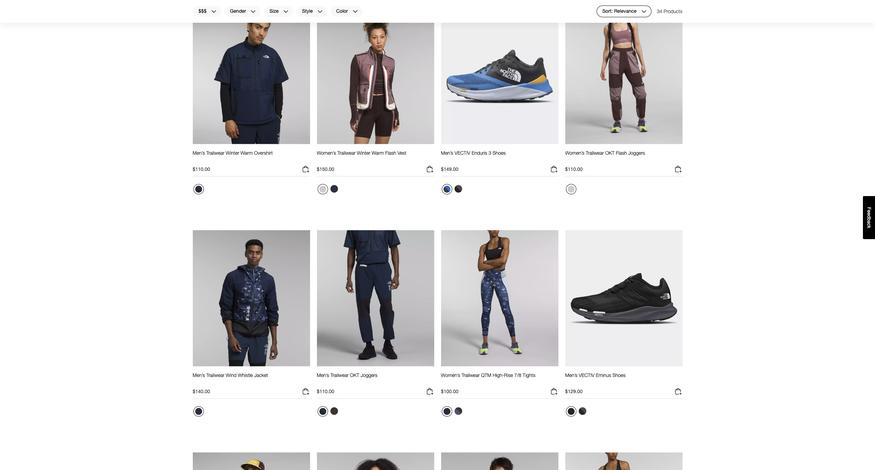 Task type: describe. For each thing, give the bounding box(es) containing it.
enduris
[[472, 150, 487, 156]]

f e e d b a c k
[[867, 207, 872, 228]]

sort: relevance
[[603, 8, 637, 14]]

women's trailwear qtm bike shorts image
[[565, 453, 683, 471]]

men's trailwear winter warm overshirt image
[[193, 7, 310, 145]]

wind
[[226, 373, 237, 379]]

winter for overshirt
[[226, 150, 239, 156]]

Coal Brown radio
[[329, 406, 340, 417]]

flash inside button
[[616, 150, 627, 156]]

men's trailwear lost coast short-sleeve image
[[193, 453, 310, 471]]

okt for flash
[[605, 150, 615, 156]]

f e e d b a c k button
[[863, 196, 875, 239]]

men's trailwear wind whistle jacket
[[193, 373, 268, 379]]

trailwear for men's trailwear winter warm overshirt
[[206, 150, 224, 156]]

men's for men's vectiv eminus shoes
[[565, 373, 578, 379]]

women's trailwear qtm high-rise 7/8 tights
[[441, 373, 536, 379]]

women's trailwear qtm high-rise 7/8 tights image
[[441, 230, 558, 367]]

new taupe green/tnf black image
[[579, 408, 586, 415]]

1 e from the top
[[867, 210, 872, 213]]

flash inside "button"
[[385, 150, 396, 156]]

trailwear for men's trailwear okt joggers
[[330, 373, 349, 379]]

f
[[867, 207, 872, 210]]

trailwear for women's trailwear qtm high-rise 7/8 tights
[[462, 373, 480, 379]]

women's for women's trailwear winter warm flash vest
[[317, 150, 336, 156]]

men's trailwear okt joggers
[[317, 373, 378, 379]]

$110.00 button for joggers
[[565, 165, 683, 177]]

1 vertical spatial joggers
[[361, 373, 378, 379]]

women's trailwear winter warm flash vest image
[[317, 7, 434, 145]]

$$$
[[199, 8, 207, 14]]

1 women's trailwear ursa major long-sleeve image from the left
[[317, 453, 434, 471]]

summit navy/tnf black image
[[195, 186, 202, 193]]

coal brown/fawn grey image
[[568, 186, 575, 193]]

women's trailwear winter warm flash vest button
[[317, 150, 406, 163]]

men's trailwear okt joggers image
[[317, 230, 434, 367]]

men's vectiv eminus shoes button
[[565, 373, 626, 385]]

products
[[664, 8, 683, 14]]

b
[[867, 218, 872, 221]]

$110.00 for women's trailwear okt flash joggers
[[565, 166, 583, 172]]

Optic Blue/Asphaly Grey radio
[[442, 184, 452, 195]]

$$$ button
[[193, 6, 221, 17]]

$150.00
[[317, 166, 334, 172]]

$100.00
[[441, 389, 459, 395]]

tnf black/tnf white image
[[568, 409, 575, 415]]

men's vectiv enduris 3 shoes image
[[441, 7, 558, 145]]

men's trailwear wind whistle jacket button
[[193, 373, 268, 385]]

vectiv for eminus
[[579, 373, 595, 379]]

trailwear for women's trailwear okt flash joggers
[[586, 150, 604, 156]]

style
[[302, 8, 313, 14]]

$110.00 for men's trailwear okt joggers
[[317, 389, 334, 395]]

7/8
[[514, 373, 521, 379]]

warm for overshirt
[[241, 150, 253, 156]]

tights
[[523, 373, 536, 379]]

men's trailwear wind whistle jacket image
[[193, 230, 310, 367]]

$140.00 button
[[193, 388, 310, 399]]

1 horizontal spatial $110.00 button
[[317, 388, 434, 399]]

whistle
[[238, 373, 253, 379]]

rise
[[504, 373, 513, 379]]

women's for women's trailwear okt flash joggers
[[565, 150, 585, 156]]

New Taupe Green/TNF Black radio
[[577, 406, 588, 417]]

c
[[867, 224, 872, 226]]

$choose color$ option group for $149.00
[[441, 184, 465, 197]]

trailwear for women's trailwear winter warm flash vest
[[337, 150, 356, 156]]

$110.00 button for overshirt
[[193, 165, 310, 177]]

gender
[[230, 8, 246, 14]]

$150.00 button
[[317, 165, 434, 177]]

gardenia white/fawn grey image
[[319, 186, 326, 193]]

summit navy nature remix print/summit navy image
[[195, 409, 202, 415]]

color
[[336, 8, 348, 14]]

style button
[[296, 6, 328, 17]]

gender button
[[224, 6, 261, 17]]

warm for flash
[[372, 150, 384, 156]]

men's vectiv enduris 3 shoes button
[[441, 150, 506, 163]]

shoes inside 'button'
[[613, 373, 626, 379]]

summit navy image
[[330, 185, 338, 193]]

34 products
[[657, 8, 683, 14]]

$149.00
[[441, 166, 459, 172]]

overshirt
[[254, 150, 273, 156]]

$choose color$ option group for $150.00
[[317, 184, 340, 197]]

men's vectiv eminus shoes
[[565, 373, 626, 379]]

men's trailwear okt joggers button
[[317, 373, 378, 385]]

men's for men's vectiv enduris 3 shoes
[[441, 150, 453, 156]]

women's trailwear winter warm flash vest
[[317, 150, 406, 156]]

women's for women's trailwear qtm high-rise 7/8 tights
[[441, 373, 460, 379]]

women's trailwear okt flash joggers button
[[565, 150, 645, 163]]

men's trailwear winter warm overshirt button
[[193, 150, 273, 163]]

men's vectiv enduris 3 shoes
[[441, 150, 506, 156]]

sort:
[[603, 8, 613, 14]]

okt for joggers
[[350, 373, 359, 379]]

0 vertical spatial joggers
[[628, 150, 645, 156]]

$129.00
[[565, 389, 583, 395]]



Task type: vqa. For each thing, say whether or not it's contained in the screenshot.
warm
yes



Task type: locate. For each thing, give the bounding box(es) containing it.
winter inside "button"
[[357, 150, 370, 156]]

warm up $150.00 dropdown button
[[372, 150, 384, 156]]

vectiv inside button
[[455, 150, 470, 156]]

$choose color$ option group for $100.00
[[441, 406, 465, 420]]

winter for flash
[[357, 150, 370, 156]]

trailwear inside men's trailwear okt joggers button
[[330, 373, 349, 379]]

women's trailwear ursa major long-sleeve image
[[317, 453, 434, 471], [441, 453, 558, 471]]

coal brown image
[[330, 408, 338, 415]]

0 horizontal spatial women's
[[317, 150, 336, 156]]

Coal Brown/Fawn Grey radio
[[566, 184, 576, 195]]

$110.00 up summit navy/tnf black image
[[317, 389, 334, 395]]

Summit Navy Nature Remix Print/Summit Navy radio
[[193, 407, 204, 417]]

0 horizontal spatial flash
[[385, 150, 396, 156]]

1 vertical spatial okt
[[350, 373, 359, 379]]

okt inside women's trailwear okt flash joggers button
[[605, 150, 615, 156]]

women's trailwear okt flash joggers image
[[565, 7, 683, 145]]

e up b
[[867, 213, 872, 216]]

e
[[867, 210, 872, 213], [867, 213, 872, 216]]

34
[[657, 8, 662, 14]]

color button
[[330, 6, 363, 17]]

okt inside men's trailwear okt joggers button
[[350, 373, 359, 379]]

1 flash from the left
[[385, 150, 396, 156]]

1 horizontal spatial women's trailwear ursa major long-sleeve image
[[441, 453, 558, 471]]

2 e from the top
[[867, 213, 872, 216]]

Coal Brown/Cave Blue radio
[[453, 406, 464, 417]]

high-
[[493, 373, 504, 379]]

3
[[489, 150, 491, 156]]

0 horizontal spatial vectiv
[[455, 150, 470, 156]]

joggers
[[628, 150, 645, 156], [361, 373, 378, 379]]

34 products status
[[657, 6, 683, 17]]

new taupe green/tnf black image
[[455, 185, 462, 193]]

$110.00 button down men's trailwear okt joggers button
[[317, 388, 434, 399]]

vest
[[398, 150, 406, 156]]

TNF Black/TNF White radio
[[566, 407, 576, 417]]

warm
[[241, 150, 253, 156], [372, 150, 384, 156]]

1 horizontal spatial women's
[[441, 373, 460, 379]]

vectiv left eminus
[[579, 373, 595, 379]]

women's trailwear okt flash joggers
[[565, 150, 645, 156]]

1 horizontal spatial vectiv
[[579, 373, 595, 379]]

women's inside "button"
[[317, 150, 336, 156]]

men's for men's trailwear wind whistle jacket
[[193, 373, 205, 379]]

0 horizontal spatial warm
[[241, 150, 253, 156]]

Summit Navy/TNF Black radio
[[193, 184, 204, 195], [318, 407, 328, 417]]

okt
[[605, 150, 615, 156], [350, 373, 359, 379]]

warm inside "button"
[[372, 150, 384, 156]]

qtm
[[481, 373, 491, 379]]

0 vertical spatial shoes
[[493, 150, 506, 156]]

0 horizontal spatial joggers
[[361, 373, 378, 379]]

men's inside button
[[441, 150, 453, 156]]

winter
[[226, 150, 239, 156], [357, 150, 370, 156]]

vectiv left the enduris at top
[[455, 150, 470, 156]]

size
[[270, 8, 279, 14]]

1 horizontal spatial okt
[[605, 150, 615, 156]]

$110.00 button down the overshirt
[[193, 165, 310, 177]]

$110.00 button down women's trailwear okt flash joggers button
[[565, 165, 683, 177]]

winter up $150.00 dropdown button
[[357, 150, 370, 156]]

1 warm from the left
[[241, 150, 253, 156]]

0 vertical spatial vectiv
[[455, 150, 470, 156]]

optic blue/asphaly grey image
[[444, 186, 450, 193]]

k
[[867, 226, 872, 228]]

$110.00
[[193, 166, 210, 172], [565, 166, 583, 172], [317, 389, 334, 395]]

0 vertical spatial okt
[[605, 150, 615, 156]]

warm inside button
[[241, 150, 253, 156]]

0 vertical spatial summit navy/tnf black radio
[[193, 184, 204, 195]]

$140.00
[[193, 389, 210, 395]]

2 flash from the left
[[616, 150, 627, 156]]

men's for men's trailwear okt joggers
[[317, 373, 329, 379]]

men's
[[193, 150, 205, 156], [441, 150, 453, 156], [193, 373, 205, 379], [317, 373, 329, 379], [565, 373, 578, 379]]

summit navy/tnf black image
[[319, 409, 326, 415]]

trailwear inside men's trailwear winter warm overshirt button
[[206, 150, 224, 156]]

1 horizontal spatial $110.00
[[317, 389, 334, 395]]

a
[[867, 221, 872, 224]]

Gardenia White/Fawn Grey radio
[[318, 184, 328, 195]]

$110.00 button
[[193, 165, 310, 177], [565, 165, 683, 177], [317, 388, 434, 399]]

1 vertical spatial vectiv
[[579, 373, 595, 379]]

$100.00 button
[[441, 388, 558, 399]]

trailwear inside women's trailwear okt flash joggers button
[[586, 150, 604, 156]]

1 horizontal spatial summit navy/tnf black radio
[[318, 407, 328, 417]]

Summit Navy Nature Remix Print radio
[[442, 407, 452, 417]]

1 vertical spatial shoes
[[613, 373, 626, 379]]

2 horizontal spatial $110.00 button
[[565, 165, 683, 177]]

relevance
[[614, 8, 637, 14]]

shoes right 3
[[493, 150, 506, 156]]

shoes
[[493, 150, 506, 156], [613, 373, 626, 379]]

winter left the overshirt
[[226, 150, 239, 156]]

$110.00 up summit navy/tnf black icon
[[193, 166, 210, 172]]

Summit Navy radio
[[329, 184, 340, 195]]

shoes inside button
[[493, 150, 506, 156]]

$110.00 up coal brown/fawn grey option
[[565, 166, 583, 172]]

vectiv inside 'button'
[[579, 373, 595, 379]]

eminus
[[596, 373, 611, 379]]

d
[[867, 216, 872, 218]]

1 horizontal spatial winter
[[357, 150, 370, 156]]

women's
[[317, 150, 336, 156], [565, 150, 585, 156], [441, 373, 460, 379]]

0 horizontal spatial $110.00
[[193, 166, 210, 172]]

2 winter from the left
[[357, 150, 370, 156]]

0 horizontal spatial summit navy/tnf black radio
[[193, 184, 204, 195]]

$choose color$ option group for $110.00
[[317, 406, 340, 420]]

1 horizontal spatial shoes
[[613, 373, 626, 379]]

trailwear inside men's trailwear wind whistle jacket button
[[206, 373, 224, 379]]

$choose color$ option group for $129.00
[[565, 406, 589, 420]]

1 horizontal spatial warm
[[372, 150, 384, 156]]

sort: relevance button
[[597, 6, 652, 17]]

1 winter from the left
[[226, 150, 239, 156]]

jacket
[[254, 373, 268, 379]]

trailwear for men's trailwear wind whistle jacket
[[206, 373, 224, 379]]

size button
[[264, 6, 294, 17]]

$149.00 button
[[441, 165, 558, 177]]

trailwear
[[206, 150, 224, 156], [337, 150, 356, 156], [586, 150, 604, 156], [206, 373, 224, 379], [330, 373, 349, 379], [462, 373, 480, 379]]

0 horizontal spatial shoes
[[493, 150, 506, 156]]

winter inside button
[[226, 150, 239, 156]]

vectiv for enduris
[[455, 150, 470, 156]]

2 warm from the left
[[372, 150, 384, 156]]

summit navy nature remix print image
[[444, 409, 450, 415]]

trailwear inside women's trailwear winter warm flash vest "button"
[[337, 150, 356, 156]]

flash
[[385, 150, 396, 156], [616, 150, 627, 156]]

men's for men's trailwear winter warm overshirt
[[193, 150, 205, 156]]

2 horizontal spatial $110.00
[[565, 166, 583, 172]]

men's inside button
[[193, 150, 205, 156]]

trailwear inside women's trailwear qtm high-rise 7/8 tights button
[[462, 373, 480, 379]]

0 horizontal spatial okt
[[350, 373, 359, 379]]

1 horizontal spatial flash
[[616, 150, 627, 156]]

vectiv
[[455, 150, 470, 156], [579, 373, 595, 379]]

$129.00 button
[[565, 388, 683, 399]]

2 horizontal spatial women's
[[565, 150, 585, 156]]

1 vertical spatial summit navy/tnf black radio
[[318, 407, 328, 417]]

women's trailwear qtm high-rise 7/8 tights button
[[441, 373, 536, 385]]

men's inside 'button'
[[565, 373, 578, 379]]

coal brown/cave blue image
[[455, 408, 462, 415]]

men's vectiv eminus shoes image
[[565, 230, 683, 367]]

men's trailwear winter warm overshirt
[[193, 150, 273, 156]]

$choose color$ option group
[[317, 184, 340, 197], [441, 184, 465, 197], [317, 406, 340, 420], [441, 406, 465, 420], [565, 406, 589, 420]]

1 horizontal spatial joggers
[[628, 150, 645, 156]]

2 women's trailwear ursa major long-sleeve image from the left
[[441, 453, 558, 471]]

0 horizontal spatial women's trailwear ursa major long-sleeve image
[[317, 453, 434, 471]]

warm left the overshirt
[[241, 150, 253, 156]]

e up d
[[867, 210, 872, 213]]

0 horizontal spatial $110.00 button
[[193, 165, 310, 177]]

$110.00 for men's trailwear winter warm overshirt
[[193, 166, 210, 172]]

0 horizontal spatial winter
[[226, 150, 239, 156]]

shoes right eminus
[[613, 373, 626, 379]]

New Taupe Green/TNF Black radio
[[453, 184, 464, 195]]



